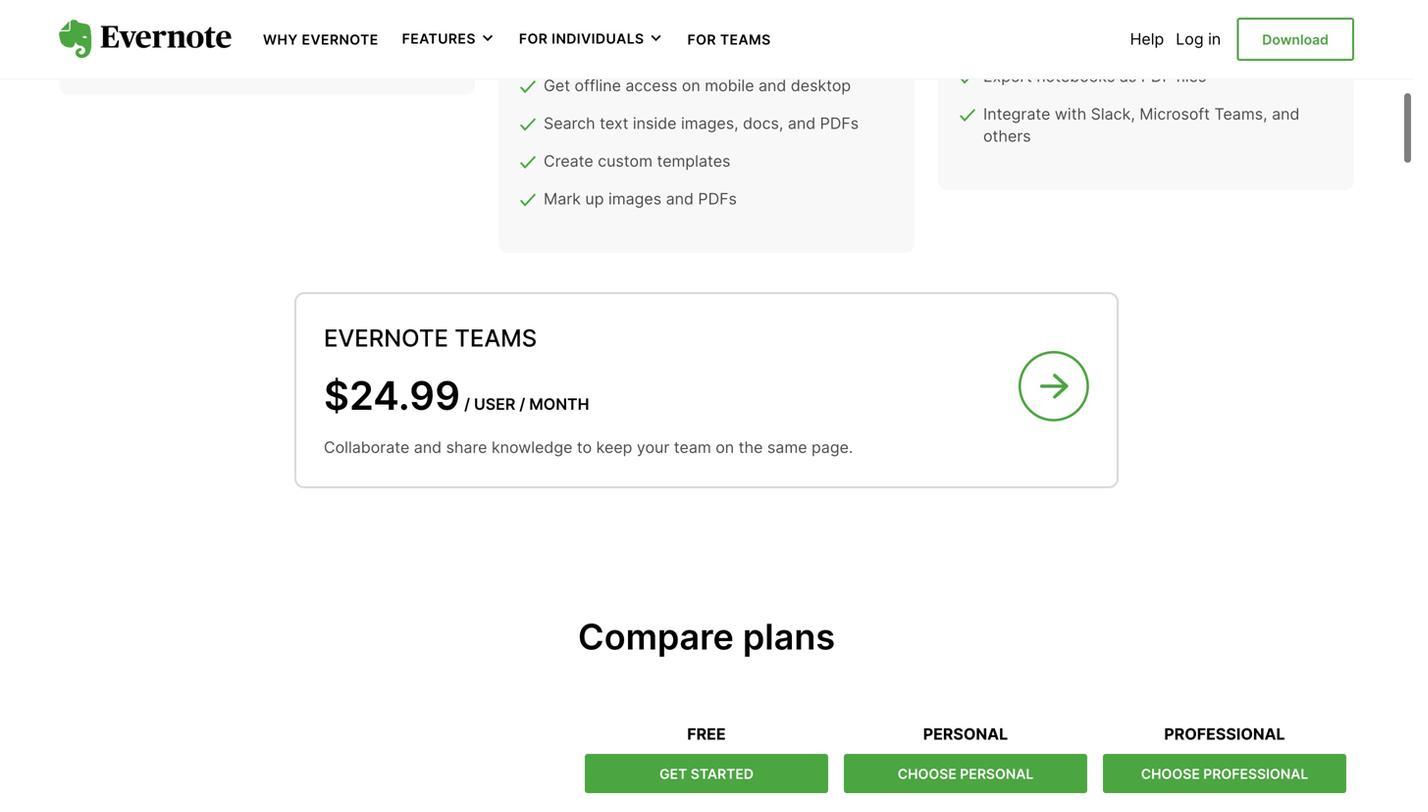 Task type: describe. For each thing, give the bounding box(es) containing it.
for for for teams
[[688, 31, 716, 48]]

microsoft
[[1140, 104, 1210, 124]]

text
[[600, 114, 629, 133]]

find
[[983, 7, 1015, 26]]

pdf
[[1141, 67, 1172, 86]]

get started
[[660, 766, 754, 783]]

mark up images and pdfs
[[544, 189, 737, 208]]

1 / from the left
[[464, 395, 470, 414]]

why evernote
[[263, 31, 379, 48]]

1 vertical spatial evernote
[[324, 324, 448, 353]]

and inside attach pdfs, receipts, files, photos, images, and documents
[[104, 31, 132, 50]]

and right docs,
[[788, 114, 816, 133]]

with inside integrate with slack, microsoft teams, and others
[[1055, 104, 1087, 124]]

integrate
[[983, 104, 1051, 124]]

as
[[1120, 67, 1137, 86]]

create custom templates
[[544, 151, 731, 171]]

photos,
[[312, 9, 368, 28]]

templates
[[657, 151, 731, 171]]

free
[[687, 725, 726, 744]]

inside
[[633, 114, 677, 133]]

export
[[983, 67, 1032, 86]]

for teams link
[[688, 29, 771, 49]]

for individuals button
[[519, 29, 664, 49]]

attach
[[104, 9, 152, 28]]

offline
[[575, 76, 621, 95]]

2 / from the left
[[519, 395, 525, 414]]

content
[[1020, 7, 1077, 26]]

0 vertical spatial personal
[[923, 725, 1008, 744]]

choose professional link
[[1103, 755, 1347, 794]]

by
[[1081, 7, 1099, 26]]

search
[[983, 29, 1033, 48]]

started
[[691, 766, 754, 783]]

1 vertical spatial professional
[[1204, 766, 1309, 783]]

$ 24.99 / user / month
[[324, 372, 589, 420]]

pdfs,
[[157, 9, 200, 28]]

get started link
[[585, 755, 828, 794]]

month
[[529, 395, 589, 414]]

features
[[402, 31, 476, 47]]

create
[[544, 151, 594, 171]]

place
[[701, 38, 741, 58]]

share
[[446, 438, 487, 458]]

one
[[669, 38, 697, 58]]

your
[[637, 438, 670, 458]]

choose for personal
[[898, 766, 957, 783]]

location
[[1104, 7, 1162, 26]]

get offline access on mobile and desktop
[[544, 76, 851, 95]]

teams for evernote teams
[[455, 324, 537, 353]]

images
[[608, 189, 662, 208]]

individuals
[[552, 31, 644, 47]]

teams for for teams
[[720, 31, 771, 48]]

files
[[1176, 67, 1207, 86]]

search text inside images, docs, and pdfs
[[544, 114, 859, 133]]

mobile
[[705, 76, 754, 95]]

collaborate and share knowledge to keep your team on the same page.
[[324, 438, 853, 458]]

0 horizontal spatial in
[[652, 38, 665, 58]]

and inside integrate with slack, microsoft teams, and others
[[1272, 104, 1300, 124]]

plans
[[743, 616, 835, 659]]

evernote teams
[[324, 324, 537, 353]]

help link
[[1130, 29, 1164, 49]]



Task type: locate. For each thing, give the bounding box(es) containing it.
1 vertical spatial get
[[660, 766, 687, 783]]

download
[[1262, 31, 1329, 48]]

keep
[[596, 438, 632, 458]]

0 horizontal spatial pdfs
[[698, 189, 737, 208]]

0 vertical spatial professional
[[1164, 725, 1285, 744]]

choose for professional
[[1141, 766, 1200, 783]]

notebooks
[[1037, 67, 1115, 86]]

images,
[[372, 9, 430, 28], [681, 114, 739, 133]]

2 choose from the left
[[1141, 766, 1200, 783]]

for left individuals
[[519, 31, 548, 47]]

choose
[[898, 766, 957, 783], [1141, 766, 1200, 783]]

1 horizontal spatial in
[[1208, 29, 1221, 49]]

0 horizontal spatial on
[[682, 76, 701, 95]]

for for for individuals
[[519, 31, 548, 47]]

0 horizontal spatial choose
[[898, 766, 957, 783]]

0 horizontal spatial /
[[464, 395, 470, 414]]

0 vertical spatial evernote
[[302, 31, 379, 48]]

find content by location with geographic search
[[983, 7, 1287, 48]]

1 horizontal spatial with
[[1167, 7, 1199, 26]]

and down the attach
[[104, 31, 132, 50]]

1 horizontal spatial get
[[660, 766, 687, 783]]

why evernote link
[[263, 29, 379, 49]]

0 vertical spatial on
[[682, 76, 701, 95]]

with down notebooks at the right top
[[1055, 104, 1087, 124]]

compare
[[578, 616, 734, 659]]

24.99
[[349, 372, 460, 420]]

professional
[[1164, 725, 1285, 744], [1204, 766, 1309, 783]]

get for get offline access on mobile and desktop
[[544, 76, 570, 95]]

in left one
[[652, 38, 665, 58]]

with inside the find content by location with geographic search
[[1167, 7, 1199, 26]]

on left mobile
[[682, 76, 701, 95]]

1 horizontal spatial pdfs
[[820, 114, 859, 133]]

1 vertical spatial with
[[1055, 104, 1087, 124]]

page.
[[812, 438, 853, 458]]

1 horizontal spatial /
[[519, 395, 525, 414]]

0 vertical spatial get
[[544, 76, 570, 95]]

user
[[474, 395, 516, 414]]

help
[[1130, 29, 1164, 49]]

up
[[585, 189, 604, 208]]

teams up user
[[455, 324, 537, 353]]

1 choose from the left
[[898, 766, 957, 783]]

choose personal link
[[844, 755, 1087, 794]]

log
[[1176, 29, 1204, 49]]

get up search
[[544, 76, 570, 95]]

teams
[[720, 31, 771, 48], [455, 324, 537, 353]]

/ right user
[[519, 395, 525, 414]]

others
[[983, 126, 1031, 146]]

access
[[626, 76, 678, 95]]

in
[[1208, 29, 1221, 49], [652, 38, 665, 58]]

on left "the"
[[716, 438, 734, 458]]

attach pdfs, receipts, files, photos, images, and documents
[[104, 9, 430, 50]]

0 horizontal spatial with
[[1055, 104, 1087, 124]]

for individuals
[[519, 31, 644, 47]]

to
[[577, 438, 592, 458]]

evernote down photos,
[[302, 31, 379, 48]]

for inside button
[[519, 31, 548, 47]]

slack,
[[1091, 104, 1135, 124]]

pdfs down templates
[[698, 189, 737, 208]]

desktop
[[791, 76, 851, 95]]

personal
[[923, 725, 1008, 744], [960, 766, 1034, 783]]

0 vertical spatial pdfs
[[820, 114, 859, 133]]

pdfs down desktop
[[820, 114, 859, 133]]

evernote inside why evernote link
[[302, 31, 379, 48]]

for
[[519, 31, 548, 47], [688, 31, 716, 48]]

0 vertical spatial teams
[[720, 31, 771, 48]]

knowledge
[[492, 438, 573, 458]]

and
[[104, 31, 132, 50], [759, 76, 787, 95], [1272, 104, 1300, 124], [788, 114, 816, 133], [666, 189, 694, 208], [414, 438, 442, 458]]

0 horizontal spatial images,
[[372, 9, 430, 28]]

0 vertical spatial images,
[[372, 9, 430, 28]]

geographic
[[1203, 7, 1287, 26]]

export notebooks as pdf files
[[983, 67, 1207, 86]]

and down templates
[[666, 189, 694, 208]]

log in
[[1176, 29, 1221, 49]]

for teams
[[688, 31, 771, 48]]

teams up mobile
[[720, 31, 771, 48]]

1 vertical spatial images,
[[681, 114, 739, 133]]

download link
[[1237, 18, 1354, 61]]

1 horizontal spatial for
[[688, 31, 716, 48]]

log in link
[[1176, 29, 1221, 49]]

evernote
[[302, 31, 379, 48], [324, 324, 448, 353]]

team
[[674, 438, 711, 458]]

1 vertical spatial on
[[716, 438, 734, 458]]

choose professional
[[1141, 766, 1309, 783]]

/
[[464, 395, 470, 414], [519, 395, 525, 414]]

tasks
[[608, 38, 647, 58]]

integrate with slack, microsoft teams, and others
[[983, 104, 1300, 146]]

0 horizontal spatial teams
[[455, 324, 537, 353]]

0 horizontal spatial for
[[519, 31, 548, 47]]

1 vertical spatial personal
[[960, 766, 1034, 783]]

manage
[[544, 38, 603, 58]]

with up log
[[1167, 7, 1199, 26]]

1 horizontal spatial choose
[[1141, 766, 1200, 783]]

get
[[544, 76, 570, 95], [660, 766, 687, 783]]

collaborate
[[324, 438, 410, 458]]

images, up features
[[372, 9, 430, 28]]

0 vertical spatial with
[[1167, 7, 1199, 26]]

with
[[1167, 7, 1199, 26], [1055, 104, 1087, 124]]

docs,
[[743, 114, 784, 133]]

teams,
[[1215, 104, 1268, 124]]

choose personal
[[898, 766, 1034, 783]]

evernote up 24.99 at left
[[324, 324, 448, 353]]

manage tasks in one place
[[544, 38, 741, 58]]

1 horizontal spatial images,
[[681, 114, 739, 133]]

compare plans
[[578, 616, 835, 659]]

in right log
[[1208, 29, 1221, 49]]

the
[[739, 438, 763, 458]]

features button
[[402, 29, 496, 49]]

evernote logo image
[[59, 20, 232, 59]]

same
[[767, 438, 807, 458]]

receipts,
[[204, 9, 268, 28]]

search
[[544, 114, 595, 133]]

files,
[[273, 9, 308, 28]]

1 horizontal spatial teams
[[720, 31, 771, 48]]

$
[[324, 372, 349, 420]]

images, down get offline access on mobile and desktop
[[681, 114, 739, 133]]

why
[[263, 31, 298, 48]]

/ left user
[[464, 395, 470, 414]]

mark
[[544, 189, 581, 208]]

and up docs,
[[759, 76, 787, 95]]

1 vertical spatial teams
[[455, 324, 537, 353]]

1 horizontal spatial on
[[716, 438, 734, 458]]

and right 'teams,'
[[1272, 104, 1300, 124]]

custom
[[598, 151, 653, 171]]

1 vertical spatial pdfs
[[698, 189, 737, 208]]

personal inside choose personal link
[[960, 766, 1034, 783]]

documents
[[136, 31, 219, 50]]

for up get offline access on mobile and desktop
[[688, 31, 716, 48]]

and left share
[[414, 438, 442, 458]]

get for get started
[[660, 766, 687, 783]]

get left started in the bottom of the page
[[660, 766, 687, 783]]

images, inside attach pdfs, receipts, files, photos, images, and documents
[[372, 9, 430, 28]]

0 horizontal spatial get
[[544, 76, 570, 95]]



Task type: vqa. For each thing, say whether or not it's contained in the screenshot.
"text,"
no



